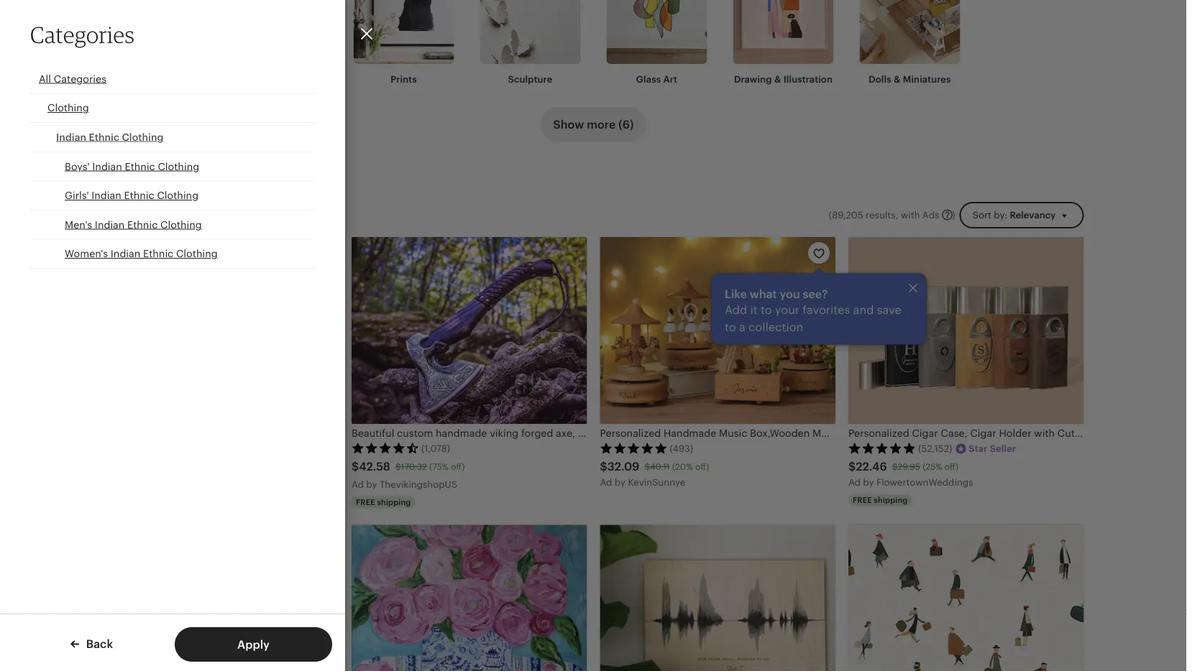 Task type: locate. For each thing, give the bounding box(es) containing it.
men's
[[65, 219, 92, 231]]

shipping down $ 22.46 $ 29.95 (25% off) a d by flowertownweddings
[[874, 496, 908, 505]]

0 horizontal spatial by
[[366, 479, 377, 490]]

$ inside $ 42.58 $ 170.32 (75% off)
[[396, 462, 401, 472]]

thevikingshopus
[[380, 479, 458, 490]]

indian ethnic clothing button
[[30, 123, 315, 152]]

0 vertical spatial categories
[[30, 21, 135, 48]]

off) right (20%
[[696, 462, 709, 472]]

1 horizontal spatial 5 out of 5 stars image
[[600, 443, 668, 454]]

1 horizontal spatial shipping
[[874, 496, 908, 505]]

dolls & miniatures
[[869, 74, 952, 84]]

1 horizontal spatial free
[[853, 496, 872, 505]]

(
[[829, 210, 832, 220]]

illustration
[[784, 74, 833, 84]]

$
[[352, 460, 359, 473], [600, 460, 608, 473], [849, 460, 856, 473], [396, 462, 401, 472], [645, 462, 650, 472], [893, 462, 898, 472]]

0 horizontal spatial shipping
[[377, 498, 411, 507]]

off) right the (25%
[[945, 462, 959, 472]]

0 horizontal spatial all
[[39, 73, 51, 85]]

a inside $ 22.46 $ 29.95 (25% off) a d by flowertownweddings
[[849, 477, 855, 488]]

2 5 out of 5 stars image from the left
[[600, 443, 668, 454]]

free shipping
[[853, 496, 908, 505], [356, 498, 411, 507]]

0 horizontal spatial to
[[725, 321, 736, 334]]

off) for 22.46
[[945, 462, 959, 472]]

$ left 40.11
[[600, 460, 608, 473]]

by inside $ 32.09 $ 40.11 (20% off) a d by kevinsunnye
[[615, 477, 626, 488]]

0 horizontal spatial &
[[775, 74, 782, 84]]

smaller xs image
[[813, 248, 826, 261]]

clothing
[[47, 102, 89, 114], [122, 131, 164, 143], [158, 161, 199, 172], [157, 190, 199, 201], [160, 219, 202, 231], [176, 248, 218, 260]]

1 horizontal spatial &
[[894, 74, 901, 84]]

off) right the (75%
[[451, 462, 465, 472]]

(75%
[[430, 462, 449, 472]]

(1,078)
[[422, 444, 450, 455]]

what
[[750, 288, 777, 301]]

2 horizontal spatial by
[[863, 477, 874, 488]]

boys' indian ethnic clothing button
[[30, 152, 315, 182]]

all
[[39, 73, 51, 85], [129, 210, 141, 221]]

girls'
[[65, 190, 89, 201]]

off)
[[451, 462, 465, 472], [696, 462, 709, 472], [945, 462, 959, 472]]

like what you see? add it to your favorites and save to a collection
[[725, 288, 902, 334]]

free shipping down a d by thevikingshopus
[[356, 498, 411, 507]]

clothing down men's indian ethnic clothing button
[[176, 248, 218, 260]]

indian
[[56, 131, 86, 143], [92, 161, 122, 172], [92, 190, 121, 201], [95, 219, 125, 231], [111, 248, 141, 260]]

ethnic up all filters button
[[124, 190, 154, 201]]

&
[[775, 74, 782, 84], [894, 74, 901, 84]]

flowertownweddings
[[877, 477, 974, 488]]

d down 42.58
[[358, 479, 364, 490]]

free shipping for 42.58
[[356, 498, 411, 507]]

all filters button
[[103, 202, 182, 228]]

2 & from the left
[[894, 74, 901, 84]]

1 horizontal spatial d
[[606, 477, 612, 488]]

clothing up "filters"
[[157, 190, 199, 201]]

ethnic
[[89, 131, 119, 143], [125, 161, 155, 172], [124, 190, 154, 201], [127, 219, 158, 231], [143, 248, 174, 260]]

clothing down all categories
[[47, 102, 89, 114]]

ads
[[923, 210, 940, 220]]

a
[[739, 321, 746, 334], [600, 477, 607, 488], [849, 477, 855, 488], [352, 479, 358, 490]]

5 out of 5 stars image
[[103, 443, 171, 454], [600, 443, 668, 454], [849, 443, 916, 454]]

girls' indian ethnic clothing
[[65, 190, 199, 201]]

ethnic up girls' indian ethnic clothing
[[125, 161, 155, 172]]

like
[[725, 288, 747, 301]]

indian right men's
[[95, 219, 125, 231]]

clothing down girls' indian ethnic clothing button
[[160, 219, 202, 231]]

clothing for men's indian ethnic clothing
[[160, 219, 202, 231]]

2 horizontal spatial d
[[855, 477, 861, 488]]

indian down indian ethnic clothing
[[92, 161, 122, 172]]

170.32
[[401, 462, 427, 472]]

indian for men's
[[95, 219, 125, 231]]

42.58
[[359, 460, 391, 473]]

men's indian ethnic clothing
[[65, 219, 202, 231]]

1 vertical spatial all
[[129, 210, 141, 221]]

shipping
[[874, 496, 908, 505], [377, 498, 411, 507]]

5 out of 5 stars image for 22.46
[[849, 443, 916, 454]]

women's indian ethnic clothing
[[65, 248, 218, 260]]

a inside $ 32.09 $ 40.11 (20% off) a d by kevinsunnye
[[600, 477, 607, 488]]

star seller
[[969, 444, 1017, 455]]

kevinsunnye
[[628, 477, 686, 488]]

0 horizontal spatial off)
[[451, 462, 465, 472]]

free
[[853, 496, 872, 505], [356, 498, 375, 507]]

d inside $ 32.09 $ 40.11 (20% off) a d by kevinsunnye
[[606, 477, 612, 488]]

free down 42.58
[[356, 498, 375, 507]]

2 horizontal spatial 5 out of 5 stars image
[[849, 443, 916, 454]]

$ up a d by thevikingshopus
[[396, 462, 401, 472]]

1 horizontal spatial by
[[615, 477, 626, 488]]

with ads
[[901, 210, 940, 220]]

d
[[606, 477, 612, 488], [855, 477, 861, 488], [358, 479, 364, 490]]

free shipping down 22.46
[[853, 496, 908, 505]]

glass art
[[637, 74, 678, 84]]

by inside $ 22.46 $ 29.95 (25% off) a d by flowertownweddings
[[863, 477, 874, 488]]

1 & from the left
[[775, 74, 782, 84]]

by for 22.46
[[863, 477, 874, 488]]

$ 22.46 $ 29.95 (25% off) a d by flowertownweddings
[[849, 460, 974, 488]]

89,205
[[833, 210, 864, 220]]

& for miniatures
[[894, 74, 901, 84]]

5th anniversary gift for him | soundwave art | wood anniversary | voice recording gift image
[[600, 526, 836, 672]]

star
[[969, 444, 988, 455]]

( 89,205 results,
[[829, 210, 899, 220]]

& right drawing
[[775, 74, 782, 84]]

off) inside $ 42.58 $ 170.32 (75% off)
[[451, 462, 465, 472]]

categories up all categories
[[30, 21, 135, 48]]

categories up indian ethnic clothing
[[54, 73, 107, 85]]

back link
[[70, 637, 113, 653]]

by down 32.09
[[615, 477, 626, 488]]

clothing button
[[30, 94, 315, 123]]

40.11
[[650, 462, 670, 472]]

0 vertical spatial to
[[761, 303, 772, 316]]

ethnic up women's indian ethnic clothing
[[127, 219, 158, 231]]

seller
[[990, 444, 1017, 455]]

2 horizontal spatial off)
[[945, 462, 959, 472]]

to
[[761, 303, 772, 316], [725, 321, 736, 334]]

indian right girls'
[[92, 190, 121, 201]]

collection
[[749, 321, 804, 334]]

& right dolls
[[894, 74, 901, 84]]

categories inside button
[[54, 73, 107, 85]]

indian down men's indian ethnic clothing
[[111, 248, 141, 260]]

$ right 22.46
[[893, 462, 898, 472]]

d for 32.09
[[606, 477, 612, 488]]

1 horizontal spatial off)
[[696, 462, 709, 472]]

your
[[775, 303, 800, 316]]

boys'
[[65, 161, 90, 172]]

d inside $ 22.46 $ 29.95 (25% off) a d by flowertownweddings
[[855, 477, 861, 488]]

the station print image
[[849, 526, 1084, 672]]

3 5 out of 5 stars image from the left
[[849, 443, 916, 454]]

free down 22.46
[[853, 496, 872, 505]]

1 off) from the left
[[451, 462, 465, 472]]

ethnic down men's indian ethnic clothing button
[[143, 248, 174, 260]]

1 vertical spatial categories
[[54, 73, 107, 85]]

clothing inside "button"
[[47, 102, 89, 114]]

off) inside $ 32.09 $ 40.11 (20% off) a d by kevinsunnye
[[696, 462, 709, 472]]

1 horizontal spatial free shipping
[[853, 496, 908, 505]]

d down 32.09
[[606, 477, 612, 488]]

to down add
[[725, 321, 736, 334]]

drawing & illustration link
[[733, 0, 834, 85]]

ethnic for women's
[[143, 248, 174, 260]]

by down 42.58
[[366, 479, 377, 490]]

by down 22.46
[[863, 477, 874, 488]]

0 horizontal spatial free
[[356, 498, 375, 507]]

categories
[[30, 21, 135, 48], [54, 73, 107, 85]]

off) inside $ 22.46 $ 29.95 (25% off) a d by flowertownweddings
[[945, 462, 959, 472]]

dolls & miniatures link
[[860, 0, 961, 85]]

4.5 out of 5 stars image
[[352, 443, 419, 454]]

to right it
[[761, 303, 772, 316]]

personalized cigar case, cigar holder with cutter, groomsmen cigar case, gift for him, groomsmen gifts, cigar travel case, gift for husband image
[[849, 237, 1084, 424]]

& for illustration
[[775, 74, 782, 84]]

0 horizontal spatial free shipping
[[356, 498, 411, 507]]

results,
[[866, 210, 899, 220]]

by
[[615, 477, 626, 488], [863, 477, 874, 488], [366, 479, 377, 490]]

0 horizontal spatial 5 out of 5 stars image
[[103, 443, 171, 454]]

0 vertical spatial all
[[39, 73, 51, 85]]

peonies in blue and white ginger jar, floral still life, pink peonies,fine art print, "frances" by carolyn shultz image
[[352, 526, 587, 672]]

d down 22.46
[[855, 477, 861, 488]]

clothing down 'indian ethnic clothing' button
[[158, 161, 199, 172]]

all inside search filters dialog
[[39, 73, 51, 85]]

girls' indian ethnic clothing button
[[30, 182, 315, 211]]

$ left 29.95
[[849, 460, 856, 473]]

art
[[664, 74, 678, 84]]

2 off) from the left
[[696, 462, 709, 472]]

3 off) from the left
[[945, 462, 959, 472]]

women's indian ethnic clothing button
[[30, 240, 315, 269]]

drawing
[[734, 74, 772, 84]]

beautiful custom handmade viking forged axe, groomsmen gift , birthday gift, collectibles axe , gift for him , anniversary gift for husband image
[[352, 237, 587, 424]]

clothing for girls' indian ethnic clothing
[[157, 190, 199, 201]]

1 horizontal spatial all
[[129, 210, 141, 221]]

shipping down a d by thevikingshopus
[[377, 498, 411, 507]]



Task type: vqa. For each thing, say whether or not it's contained in the screenshot.
leftmost sleeves
no



Task type: describe. For each thing, give the bounding box(es) containing it.
5 out of 5 stars image for 32.09
[[600, 443, 668, 454]]

search filters dialog
[[0, 0, 1188, 672]]

custom royal portrait from photo, renaissance portrait, historical portrait, royal portrait, human portrait, custom men women portrait image
[[103, 237, 339, 424]]

indian for boys'
[[92, 161, 122, 172]]

back
[[83, 638, 113, 651]]

)
[[953, 210, 956, 220]]

ethnic for girls'
[[124, 190, 154, 201]]

it
[[751, 303, 758, 316]]

apply
[[237, 639, 270, 652]]

$ up kevinsunnye
[[645, 462, 650, 472]]

22.46
[[856, 460, 887, 473]]

a d by thevikingshopus
[[352, 479, 458, 490]]

free shipping for 22.46
[[853, 496, 908, 505]]

free for 22.46
[[853, 496, 872, 505]]

you
[[780, 288, 800, 301]]

prints
[[391, 74, 417, 84]]

add
[[725, 303, 748, 316]]

black cat print painting print cat lover gift cat decor cat art decor wall art home decor cat lover gift unframed select your print image
[[103, 526, 339, 672]]

filters
[[143, 210, 171, 221]]

all for all filters
[[129, 210, 141, 221]]

1 vertical spatial to
[[725, 321, 736, 334]]

all categories
[[39, 73, 107, 85]]

all for all categories
[[39, 73, 51, 85]]

1 5 out of 5 stars image from the left
[[103, 443, 171, 454]]

ethnic for men's
[[127, 219, 158, 231]]

clothing up boys' indian ethnic clothing
[[122, 131, 164, 143]]

(20%
[[673, 462, 693, 472]]

d for 22.46
[[855, 477, 861, 488]]

a inside like what you see? add it to your favorites and save to a collection
[[739, 321, 746, 334]]

women's
[[65, 248, 108, 260]]

glass art link
[[607, 0, 708, 85]]

dolls
[[869, 74, 892, 84]]

and
[[854, 303, 874, 316]]

ethnic up the boys'
[[89, 131, 119, 143]]

$ down 4.5 out of 5 stars 'image'
[[352, 460, 359, 473]]

all filters
[[129, 210, 171, 221]]

$ 42.58 $ 170.32 (75% off)
[[352, 460, 465, 473]]

clothing for boys' indian ethnic clothing
[[158, 161, 199, 172]]

clothing for women's indian ethnic clothing
[[176, 248, 218, 260]]

drawing & illustration
[[734, 74, 833, 84]]

see?
[[803, 288, 828, 301]]

men's indian ethnic clothing button
[[30, 211, 315, 240]]

prints link
[[354, 0, 454, 85]]

by for 32.09
[[615, 477, 626, 488]]

indian for girls'
[[92, 190, 121, 201]]

save
[[877, 303, 902, 316]]

favorites
[[803, 303, 851, 316]]

29.95
[[898, 462, 921, 472]]

(52,152)
[[919, 444, 953, 455]]

free for 42.58
[[356, 498, 375, 507]]

32.09
[[608, 460, 640, 473]]

sculpture
[[508, 74, 553, 84]]

(493)
[[670, 444, 694, 455]]

shipping for 42.58
[[377, 498, 411, 507]]

$ 32.09 $ 40.11 (20% off) a d by kevinsunnye
[[600, 460, 709, 488]]

apply button
[[175, 628, 332, 663]]

all categories button
[[30, 65, 315, 94]]

with
[[901, 210, 920, 220]]

indian for women's
[[111, 248, 141, 260]]

1 horizontal spatial to
[[761, 303, 772, 316]]

miniatures
[[903, 74, 952, 84]]

off) for 32.09
[[696, 462, 709, 472]]

(25%
[[923, 462, 943, 472]]

indian up the boys'
[[56, 131, 86, 143]]

sculpture link
[[480, 0, 581, 85]]

shipping for 22.46
[[874, 496, 908, 505]]

off) for 42.58
[[451, 462, 465, 472]]

glass
[[637, 74, 661, 84]]

ethnic for boys'
[[125, 161, 155, 172]]

0 horizontal spatial d
[[358, 479, 364, 490]]

indian ethnic clothing
[[56, 131, 164, 143]]

personalized handmade music box,wooden music box,wooden horse musical carousel,vintage music box,heirloom carousel,baby boy girl shower gift image
[[600, 237, 836, 424]]

boys' indian ethnic clothing
[[65, 161, 199, 172]]



